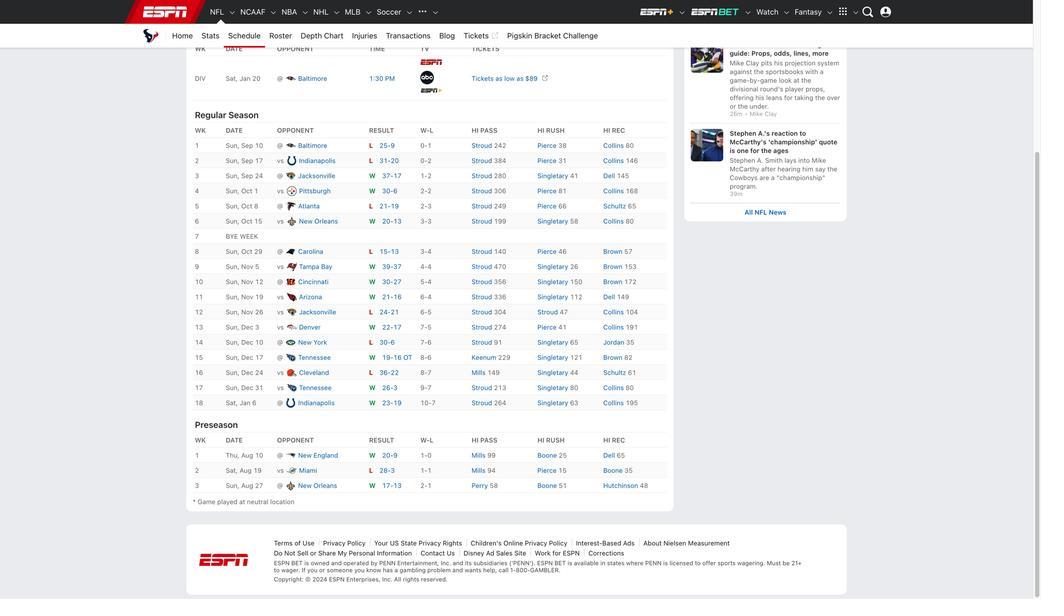Task type: locate. For each thing, give the bounding box(es) containing it.
result up 25-
[[369, 127, 394, 134]]

collins 80 for 58
[[603, 218, 634, 225]]

0 vertical spatial 10-7
[[420, 30, 436, 37]]

call
[[499, 567, 509, 574]]

0 vertical spatial mills link
[[472, 369, 487, 377]]

stroud link for pierce 81
[[472, 187, 494, 195]]

3 collins link from the top
[[603, 187, 626, 195]]

2 sep from the top
[[241, 157, 253, 165]]

1 vertical spatial 20-
[[382, 452, 393, 460]]

tennessee image
[[285, 353, 296, 363], [286, 383, 297, 394]]

nov down the sun, nov 12 at the top left of page
[[241, 294, 253, 301]]

2 @ from the top
[[277, 142, 283, 150]]

2 vertical spatial 65
[[617, 452, 625, 460]]

indianapolis up new england
[[298, 400, 335, 407]]

8- for 8-7
[[420, 369, 428, 377]]

penn
[[379, 560, 396, 567], [645, 560, 662, 567]]

2 brown link from the top
[[603, 263, 624, 271]]

7 pierce from the top
[[537, 467, 557, 475]]

0 horizontal spatial 31
[[255, 384, 263, 392]]

tv
[[420, 45, 429, 53]]

pierce link
[[537, 142, 558, 150], [537, 157, 558, 165], [537, 187, 558, 195], [537, 203, 558, 210], [537, 248, 558, 256], [537, 324, 558, 331], [537, 467, 558, 475]]

sun, for sun, aug 27
[[226, 482, 239, 490]]

singletary link
[[537, 30, 570, 37], [537, 172, 570, 180], [537, 218, 570, 225], [537, 263, 570, 271], [537, 278, 570, 286], [537, 294, 570, 301], [537, 339, 570, 347], [537, 354, 570, 362], [537, 369, 570, 377], [537, 384, 570, 392], [537, 400, 570, 407]]

0 horizontal spatial all
[[394, 577, 401, 584]]

3- up '4-'
[[420, 248, 428, 256]]

stroud link for pierce 66
[[472, 203, 494, 210]]

dell 65
[[603, 452, 625, 460]]

is inside stephen a.'s reaction to mccarthy's 'championship' quote is one for the ages stephen a. smith lays into mike mccarthy after hearing him say the cowboys are a "championship" program. 39m
[[730, 147, 735, 154]]

0 vertical spatial 10-
[[420, 30, 432, 37]]

2 stephen from the top
[[730, 157, 755, 164]]

12 sun, from the top
[[226, 324, 239, 331]]

brown link for brown 82
[[603, 354, 624, 362]]

6- down 6-4
[[420, 309, 428, 316]]

2- down 2-2
[[420, 203, 428, 210]]

30-6 down 22-
[[379, 339, 395, 347]]

66
[[570, 30, 578, 37], [558, 203, 567, 210]]

2024
[[312, 577, 327, 584]]

1 rec from the top
[[612, 127, 625, 134]]

1 vertical spatial aug
[[240, 467, 252, 475]]

0 vertical spatial 9
[[391, 142, 395, 150]]

aug for sat,
[[240, 467, 252, 475]]

10- for 45-14
[[420, 30, 432, 37]]

baltimore
[[298, 75, 327, 82], [298, 142, 327, 150]]

4 nov from the top
[[241, 309, 253, 316]]

1 vertical spatial stroud 274
[[472, 324, 506, 331]]

for inside nfl divisional round betting guide: props, odds, lines, more mike clay pits his projection system against the sportsbooks with a game-by-game look at the divisional round's player props, offering his leans for taking the over or the under.
[[784, 94, 793, 102]]

0 vertical spatial jacksonville image
[[285, 171, 296, 181]]

0 horizontal spatial privacy
[[323, 540, 345, 548]]

more espn image
[[835, 4, 851, 20], [852, 9, 860, 16]]

stroud link for singletary 58
[[472, 218, 494, 225]]

0 horizontal spatial 12
[[195, 309, 203, 316]]

20 up "37-17"
[[391, 157, 399, 165]]

collins down dell 145
[[603, 187, 624, 195]]

2 horizontal spatial privacy
[[525, 540, 547, 548]]

1 horizontal spatial nfl
[[730, 41, 742, 49]]

a inside nfl divisional round betting guide: props, odds, lines, more mike clay pits his projection system against the sportsbooks with a game-by-game look at the divisional round's player props, offering his leans for taking the over or the under.
[[820, 68, 824, 76]]

0 vertical spatial tennessee image
[[285, 353, 296, 363]]

copyright:
[[274, 577, 304, 584]]

your
[[374, 540, 388, 548]]

stroud down stroud 280
[[472, 187, 492, 195]]

1 pass from the top
[[480, 127, 497, 134]]

13 down "ncaaf" link at the left of page
[[252, 30, 260, 37]]

w for 30-27
[[369, 278, 376, 286]]

0 vertical spatial 58
[[570, 218, 578, 225]]

6 sun, from the top
[[226, 218, 239, 225]]

8 up the sun, oct 15
[[254, 203, 258, 210]]

dell link down collins 146
[[603, 172, 617, 180]]

arizona image
[[286, 292, 297, 303]]

for down player
[[784, 94, 793, 102]]

2-1
[[420, 482, 432, 490]]

system
[[817, 59, 839, 67]]

stroud 242
[[472, 142, 506, 150]]

all nfl news
[[745, 209, 786, 216]]

1- up 2-2
[[420, 172, 428, 180]]

65 for dell 65
[[617, 452, 625, 460]]

@ right sun, dec 17
[[277, 354, 283, 362]]

9 for baltimore
[[391, 142, 395, 150]]

0 vertical spatial indianapolis image
[[286, 155, 297, 166]]

sat, down thu,
[[226, 467, 238, 475]]

singletary link for 44
[[537, 369, 570, 377]]

3 mills link from the top
[[472, 467, 487, 475]]

tampa bay image
[[286, 262, 297, 272]]

1 vertical spatial baltimore link
[[298, 142, 327, 150]]

date
[[226, 15, 243, 22], [226, 45, 243, 53], [226, 127, 243, 134], [226, 437, 243, 445]]

dell link up boone 35
[[603, 452, 617, 460]]

1 oct from the top
[[241, 187, 252, 195]]

7 sun, from the top
[[226, 248, 239, 256]]

disney ad sales site link
[[464, 550, 526, 558]]

15-13 link
[[379, 248, 399, 256]]

new orleans for @
[[298, 482, 337, 490]]

1 vertical spatial 8
[[195, 248, 199, 256]]

4 singletary from the top
[[537, 263, 568, 271]]

brown for brown 82
[[603, 354, 622, 362]]

6-4
[[420, 294, 432, 301]]

0 vertical spatial or
[[730, 103, 736, 110]]

8 vs from the top
[[277, 324, 284, 331]]

4 singletary link from the top
[[537, 263, 570, 271]]

2 cleveland link from the top
[[299, 369, 329, 377]]

4 vs from the top
[[277, 218, 284, 225]]

stroud link down "stroud 384"
[[472, 172, 494, 180]]

0 vertical spatial dell
[[603, 172, 615, 180]]

to inside stephen a.'s reaction to mccarthy's 'championship' quote is one for the ages stephen a. smith lays into mike mccarthy after hearing him say the cowboys are a "championship" program. 39m
[[800, 130, 806, 137]]

nfl inside global navigation element
[[210, 7, 224, 16]]

stroud down stroud 242 on the left top of page
[[472, 157, 492, 165]]

1 dell from the top
[[603, 172, 615, 180]]

5 @ from the top
[[277, 248, 283, 256]]

1 vertical spatial cleveland link
[[299, 369, 329, 377]]

collins for 31
[[603, 157, 624, 165]]

baltimore link for 20
[[298, 75, 327, 82]]

collins 80 up collins 146
[[603, 142, 634, 150]]

aug down thu, aug 10
[[240, 467, 252, 475]]

3 oct from the top
[[241, 218, 252, 225]]

1:30
[[369, 75, 383, 82]]

2 vertical spatial jan
[[240, 400, 250, 407]]

66 for singletary 66
[[570, 30, 578, 37]]

1 vertical spatial clay
[[765, 111, 777, 118]]

espn more sports home page image
[[414, 4, 431, 20]]

vs for sat, aug 19
[[277, 467, 284, 475]]

singletary for singletary 65
[[537, 339, 568, 347]]

26-3
[[382, 384, 397, 392]]

stroud 274 for pierce
[[472, 324, 506, 331]]

1 horizontal spatial 149
[[617, 294, 629, 301]]

all down program. at top
[[745, 209, 753, 216]]

0 vertical spatial 35
[[626, 339, 634, 347]]

2 vertical spatial mills link
[[472, 467, 487, 475]]

pierce left 81
[[537, 187, 557, 195]]

neutral
[[247, 499, 268, 506]]

80 for 80
[[626, 384, 634, 392]]

sun, up sun, sep 24
[[226, 157, 239, 165]]

2 up 1-2
[[428, 157, 432, 165]]

corrections
[[588, 550, 624, 558]]

4 @ from the top
[[277, 203, 283, 210]]

2 nov from the top
[[241, 278, 253, 286]]

hearing
[[778, 165, 800, 173]]

mlb
[[345, 7, 361, 16]]

singletary link for 26
[[537, 263, 570, 271]]

7 for 45-14
[[432, 30, 436, 37]]

3 @ from the top
[[277, 172, 283, 180]]

0 vertical spatial 20-
[[382, 218, 393, 225]]

roster link
[[265, 24, 296, 48]]

singletary for singletary 66
[[537, 30, 568, 37]]

4 oct from the top
[[241, 248, 252, 256]]

280
[[494, 172, 506, 180]]

indianapolis image for @
[[285, 398, 296, 409]]

1 horizontal spatial 58
[[570, 218, 578, 225]]

schultz for schultz 61
[[603, 369, 626, 377]]

0 vertical spatial 7-
[[420, 324, 428, 331]]

brown link down brown 57
[[603, 263, 624, 271]]

w for 26-3
[[369, 384, 376, 392]]

pat mcafee and his crew react to mike tomlin's news conference and speculate on the changes the steelers could make this offseason. element
[[730, 0, 840, 22]]

7- for 7-5
[[420, 324, 428, 331]]

pass up 99
[[480, 437, 497, 445]]

1- up 1-1
[[420, 452, 428, 460]]

0 horizontal spatial you
[[307, 567, 318, 574]]

pierce link for pierce 81
[[537, 187, 558, 195]]

13 sun, from the top
[[226, 339, 239, 347]]

2 mills link from the top
[[472, 452, 487, 460]]

pierce link for pierce 66
[[537, 203, 558, 210]]

0 horizontal spatial penn
[[379, 560, 396, 567]]

or up 2024
[[319, 567, 325, 574]]

3 sun, from the top
[[226, 172, 239, 180]]

0 vertical spatial for
[[784, 94, 793, 102]]

8 singletary from the top
[[537, 354, 568, 362]]

list
[[691, 0, 840, 198]]

1 brown from the top
[[603, 248, 622, 256]]

2 vertical spatial mike
[[812, 157, 826, 164]]

a
[[820, 68, 824, 76], [771, 174, 775, 182], [395, 567, 398, 574]]

9 singletary from the top
[[537, 369, 568, 377]]

7 down 8-6
[[428, 369, 432, 377]]

perry link
[[472, 482, 490, 490]]

800-
[[516, 567, 530, 574]]

pierce for pierce 15
[[537, 467, 557, 475]]

0 horizontal spatial clay
[[746, 59, 759, 67]]

8 w from the top
[[369, 324, 376, 331]]

13 w from the top
[[369, 482, 376, 490]]

w for 21-16
[[369, 294, 376, 301]]

65 down 168
[[628, 203, 636, 210]]

7 down 9-7
[[432, 400, 436, 407]]

20-9
[[382, 452, 397, 460]]

6 collins link from the top
[[603, 324, 626, 331]]

dell for dell 145
[[603, 172, 615, 180]]

0 vertical spatial 16
[[393, 294, 402, 301]]

38
[[558, 142, 567, 150]]

sun, nov 26
[[226, 309, 263, 316]]

nfl for nfl divisional round betting guide: props, odds, lines, more mike clay pits his projection system against the sportsbooks with a game-by-game look at the divisional round's player props, offering his leans for taking the over or the under.
[[730, 41, 742, 49]]

37-17 link
[[382, 172, 402, 180]]

0 vertical spatial tennessee link
[[298, 354, 331, 362]]

opponent up new england image
[[277, 437, 314, 445]]

21-16 link
[[382, 294, 402, 301]]

3 dec from the top
[[241, 354, 253, 362]]

10 up 11
[[195, 278, 203, 286]]

1-2
[[420, 172, 432, 180]]

orleans for vs
[[314, 218, 338, 225]]

stats
[[202, 31, 220, 40]]

2 2- from the top
[[420, 203, 428, 210]]

@ for sun, dec 17
[[277, 354, 283, 362]]

2 pierce from the top
[[537, 157, 557, 165]]

1 vertical spatial new orleans image
[[285, 481, 296, 492]]

about nielsen measurement link
[[643, 540, 730, 548]]

0 vertical spatial 12
[[255, 278, 263, 286]]

tickets inside tickets as low as $89 link
[[472, 75, 494, 82]]

stroud link
[[472, 30, 494, 37], [472, 142, 494, 150], [472, 157, 494, 165], [472, 172, 494, 180], [472, 187, 494, 195], [472, 203, 494, 210], [472, 218, 494, 225], [472, 248, 494, 256], [472, 263, 494, 271], [472, 278, 494, 286], [472, 294, 494, 301], [472, 309, 494, 316], [537, 309, 560, 316], [472, 324, 494, 331], [472, 339, 494, 347], [472, 384, 494, 392], [472, 400, 494, 407]]

brown link for brown 57
[[603, 248, 624, 256]]

0-1
[[420, 142, 432, 150]]

1 vertical spatial schultz
[[603, 369, 626, 377]]

1 vertical spatial tennessee link
[[299, 384, 332, 392]]

nba link
[[277, 0, 301, 24]]

jacksonville link up the pittsburgh
[[298, 172, 335, 180]]

the down with
[[801, 77, 811, 84]]

brown link down the jordan
[[603, 354, 624, 362]]

2 horizontal spatial to
[[800, 130, 806, 137]]

36-22
[[379, 369, 399, 377]]

0 horizontal spatial his
[[756, 94, 764, 102]]

8 sun, from the top
[[226, 263, 239, 271]]

3 brown from the top
[[603, 278, 622, 286]]

pierce 38
[[537, 142, 567, 150]]

1 horizontal spatial mike
[[750, 111, 763, 118]]

stephen
[[730, 130, 756, 137], [730, 157, 755, 164]]

nfl inside 'link'
[[755, 209, 767, 216]]

pierce link down pierce 38
[[537, 157, 558, 165]]

schultz down brown 82
[[603, 369, 626, 377]]

baltimore image
[[285, 140, 296, 151]]

indianapolis for vs
[[299, 157, 336, 165]]

mccarthy
[[730, 165, 759, 173]]

indianapolis image
[[286, 155, 297, 166], [285, 398, 296, 409]]

13 up 37 at the top of page
[[391, 248, 399, 256]]

1 collins link from the top
[[603, 142, 626, 150]]

pierce link for pierce 38
[[537, 142, 558, 150]]

share
[[318, 550, 336, 558]]

jacksonville up the pittsburgh
[[298, 172, 335, 180]]

collins for 80
[[603, 384, 624, 392]]

hutchinson 48
[[603, 482, 648, 490]]

13 for 20-
[[393, 218, 402, 225]]

0 vertical spatial indianapolis link
[[299, 157, 336, 165]]

brown link for brown 172
[[603, 278, 624, 286]]

boone link for boone 35
[[603, 467, 625, 475]]

or inside about nielsen measurement do not sell or share my personal information
[[310, 550, 316, 558]]

w for 17-13
[[369, 482, 376, 490]]

dec for 10
[[241, 339, 253, 347]]

sun, for sun, dec 17
[[226, 354, 239, 362]]

7 singletary link from the top
[[537, 339, 570, 347]]

0 vertical spatial 65
[[628, 203, 636, 210]]

0 vertical spatial rush
[[546, 127, 565, 134]]

1 vertical spatial rush
[[546, 437, 565, 445]]

1 vertical spatial orleans
[[314, 482, 337, 490]]

w-l
[[420, 15, 433, 22], [420, 127, 433, 134], [420, 437, 433, 445]]

45-14
[[382, 30, 402, 37]]

collins for 47
[[603, 309, 624, 316]]

13 for 17-
[[393, 482, 402, 490]]

a inside stephen a.'s reaction to mccarthy's 'championship' quote is one for the ages stephen a. smith lays into mike mccarthy after hearing him say the cowboys are a "championship" program. 39m
[[771, 174, 775, 182]]

collins 195
[[603, 400, 638, 407]]

2 for indianapolis
[[428, 157, 432, 165]]

2 3- from the top
[[420, 248, 428, 256]]

4 brown from the top
[[603, 354, 622, 362]]

0 vertical spatial baltimore
[[298, 75, 327, 82]]

use
[[303, 540, 314, 548]]

24 for sun, sep 24
[[255, 172, 263, 180]]

2- down 1-2
[[420, 187, 428, 195]]

watch image
[[783, 9, 790, 16]]

stroud for singletary 66
[[472, 30, 492, 37]]

pierce link for pierce 46
[[537, 248, 558, 256]]

pierce for pierce 46
[[537, 248, 557, 256]]

4
[[195, 187, 199, 195], [428, 248, 432, 256], [428, 263, 432, 271], [428, 278, 432, 286], [428, 294, 432, 301]]

tickets for tickets as low as $89
[[472, 75, 494, 82]]

15 sun, from the top
[[226, 369, 239, 377]]

legal footer navigation element
[[270, 538, 821, 584]]

tickets link
[[459, 24, 503, 48]]

cincinnati image
[[285, 277, 296, 288]]

game
[[760, 77, 777, 84]]

boone link up pierce 15
[[537, 452, 559, 460]]

2 vertical spatial 9
[[393, 452, 397, 460]]

new england image
[[285, 451, 296, 461]]

baltimore image
[[285, 73, 296, 84]]

7 pierce link from the top
[[537, 467, 558, 475]]

5 pierce from the top
[[537, 248, 557, 256]]

opponent up cleveland image
[[277, 15, 314, 22]]

0 horizontal spatial policy
[[347, 540, 366, 548]]

46
[[558, 248, 567, 256]]

dec down sun, dec 10
[[241, 354, 253, 362]]

jacksonville image for @
[[285, 171, 296, 181]]

jordan
[[603, 339, 624, 347]]

1 horizontal spatial at
[[794, 77, 800, 84]]

1 vertical spatial sep
[[241, 157, 253, 165]]

collins up collins 146
[[603, 142, 624, 150]]

5 singletary from the top
[[537, 278, 568, 286]]

schultz link for schultz 61
[[603, 369, 628, 377]]

1- inside espn bet is owned and operated by penn entertainment, inc. and its subsidiaries ('penn'). espn bet is available in states where penn is licensed to offer sports wagering. must be 21+ to wager. if you or someone you know has a gambling problem and wants help, call 1-800-gambler. copyright: © 2024 espn enterprises, inc. all rights reserved.
[[510, 567, 516, 574]]

inc. down has on the left of page
[[382, 577, 392, 584]]

singletary 66
[[537, 30, 578, 37]]

30-6 for w
[[382, 187, 397, 195]]

19-16 ot
[[382, 354, 412, 362]]

stroud link for singletary 41
[[472, 172, 494, 180]]

1 vertical spatial 27
[[255, 482, 263, 490]]

0 vertical spatial 274
[[494, 30, 506, 37]]

2-
[[420, 187, 428, 195], [420, 203, 428, 210], [420, 482, 428, 490]]

1 274 from the top
[[494, 30, 506, 37]]

w for 39-37
[[369, 263, 376, 271]]

1 horizontal spatial 66
[[570, 30, 578, 37]]

l for 28-3
[[369, 467, 373, 475]]

2 baltimore from the top
[[298, 142, 327, 150]]

0 vertical spatial hi pass
[[472, 127, 497, 134]]

1 schultz from the top
[[603, 203, 626, 210]]

dec
[[241, 324, 253, 331], [241, 339, 253, 347], [241, 354, 253, 362], [241, 369, 253, 377], [241, 384, 253, 392]]

0 vertical spatial baltimore link
[[298, 75, 327, 82]]

result up 20-9
[[369, 437, 394, 445]]

nov for 26
[[241, 309, 253, 316]]

brown link
[[603, 248, 624, 256], [603, 263, 624, 271], [603, 278, 624, 286], [603, 354, 624, 362]]

0 vertical spatial all
[[745, 209, 753, 216]]

5 vs from the top
[[277, 263, 284, 271]]

if
[[302, 567, 306, 574]]

taking
[[795, 94, 813, 102]]

espn bet is owned and operated by penn entertainment, inc. and its subsidiaries ('penn'). espn bet is available in states where penn is licensed to offer sports wagering. must be 21+ to wager. if you or someone you know has a gambling problem and wants help, call 1-800-gambler. copyright: © 2024 espn enterprises, inc. all rights reserved.
[[274, 560, 802, 584]]

2 vertical spatial collins 80
[[603, 384, 634, 392]]

oct up week
[[241, 218, 252, 225]]

blog
[[439, 31, 455, 40]]

oct left 29
[[241, 248, 252, 256]]

interest-based ads link
[[576, 540, 635, 548]]

tickets up tickets
[[464, 31, 489, 40]]

3 brown link from the top
[[603, 278, 624, 286]]

singletary link for 65
[[537, 339, 570, 347]]

stroud link for singletary 65
[[472, 339, 494, 347]]

1 up the 0-2
[[428, 142, 432, 150]]

dell left 145
[[603, 172, 615, 180]]

1 horizontal spatial bet
[[555, 560, 566, 567]]

2 8- from the top
[[420, 369, 428, 377]]

wk up wc
[[195, 15, 206, 22]]

w for 22-17
[[369, 324, 376, 331]]

privacy policy link
[[323, 540, 366, 548]]

clay inside nfl divisional round betting guide: props, odds, lines, more mike clay pits his projection system against the sportsbooks with a game-by-game look at the divisional round's player props, offering his leans for taking the over or the under.
[[746, 59, 759, 67]]

stroud link down stroud 336
[[472, 309, 494, 316]]

a right has on the left of page
[[395, 567, 398, 574]]

1 vertical spatial boone link
[[603, 467, 625, 475]]

dec for 17
[[241, 354, 253, 362]]

3 w from the top
[[369, 187, 376, 195]]

a inside espn bet is owned and operated by penn entertainment, inc. and its subsidiaries ('penn'). espn bet is available in states where penn is licensed to offer sports wagering. must be 21+ to wager. if you or someone you know has a gambling problem and wants help, call 1-800-gambler. copyright: © 2024 espn enterprises, inc. all rights reserved.
[[395, 567, 398, 574]]

or inside nfl divisional round betting guide: props, odds, lines, more mike clay pits his projection system against the sportsbooks with a game-by-game look at the divisional round's player props, offering his leans for taking the over or the under.
[[730, 103, 736, 110]]

dell for dell 65
[[603, 452, 615, 460]]

privacy
[[323, 540, 345, 548], [419, 540, 441, 548], [525, 540, 547, 548]]

new for sun, oct 15
[[299, 218, 313, 225]]

brown up the dell 149
[[603, 278, 622, 286]]

3 down 2-2
[[428, 203, 432, 210]]

2 vertical spatial dell
[[603, 452, 615, 460]]

boone left 25
[[537, 452, 557, 460]]

tampa
[[299, 263, 319, 271]]

17 sun, from the top
[[226, 482, 239, 490]]

2 vertical spatial boone
[[537, 482, 557, 490]]

2 opponent from the top
[[277, 45, 314, 53]]

nfl left nfl icon
[[210, 7, 224, 16]]

work for espn
[[535, 550, 580, 558]]

1 mills link from the top
[[472, 369, 487, 377]]

at inside standings page main content
[[239, 499, 245, 506]]

cowboys
[[730, 174, 758, 182]]

clay down under.
[[765, 111, 777, 118]]

collins link for 58
[[603, 218, 626, 225]]

hi up mills 99
[[472, 437, 479, 445]]

1 horizontal spatial 26
[[570, 263, 578, 271]]

collins for 38
[[603, 142, 624, 150]]

10 vs from the top
[[277, 384, 284, 392]]

12 down 11
[[195, 309, 203, 316]]

1
[[195, 142, 199, 150], [428, 142, 432, 150], [254, 187, 258, 195], [195, 452, 199, 460], [428, 467, 432, 475], [428, 482, 432, 490]]

jan down sun, dec 31
[[240, 400, 250, 407]]

tickets
[[472, 45, 500, 53]]

jacksonville image
[[285, 171, 296, 181], [286, 307, 297, 318]]

2 274 from the top
[[494, 324, 506, 331]]

dec for 3
[[241, 324, 253, 331]]

sep for 24
[[241, 172, 253, 180]]

stroud up stroud 199
[[472, 203, 492, 210]]

0 vertical spatial cleveland link
[[299, 30, 329, 37]]

w for 37-17
[[369, 172, 376, 180]]

schultz
[[603, 203, 626, 210], [603, 369, 626, 377]]

1 vertical spatial jacksonville
[[299, 309, 336, 316]]

2 brown from the top
[[603, 263, 622, 271]]

1 vertical spatial hi rush
[[537, 437, 565, 445]]

2 horizontal spatial 65
[[628, 203, 636, 210]]

sun, up 'sat, jan 6'
[[226, 384, 239, 392]]

boone for boone 25
[[537, 452, 557, 460]]

pierce link down pierce 81
[[537, 203, 558, 210]]

10 singletary link from the top
[[537, 384, 570, 392]]

hi rec
[[603, 127, 625, 134], [603, 437, 625, 445]]

0 vertical spatial stephen
[[730, 130, 756, 137]]

1 horizontal spatial 41
[[570, 172, 578, 180]]

9 up 28-3
[[393, 452, 397, 460]]

9 w from the top
[[369, 354, 376, 362]]

1 vertical spatial jacksonville link
[[299, 309, 336, 316]]

@ right 'sat, jan 6'
[[277, 400, 283, 407]]

your us state privacy rights
[[374, 540, 462, 548]]

1 vertical spatial indianapolis
[[298, 400, 335, 407]]

2 vertical spatial mills
[[472, 467, 486, 475]]

stroud link for singletary 63
[[472, 400, 494, 407]]

stroud link up keenum
[[472, 339, 494, 347]]

16 up 18
[[195, 369, 203, 377]]

1 vertical spatial 10-
[[420, 400, 432, 407]]

1 vertical spatial his
[[756, 94, 764, 102]]

0 vertical spatial collins 80
[[603, 142, 634, 150]]

nba image
[[301, 9, 309, 16]]

7 for 26-3
[[428, 384, 432, 392]]

@ left cincinnati icon
[[277, 278, 283, 286]]

3 vs from the top
[[277, 187, 284, 195]]

singletary link for 66
[[537, 30, 570, 37]]

nfl divisional round betting guide: props, odds, lines, more image
[[691, 40, 723, 73]]

1 baltimore link from the top
[[298, 75, 327, 82]]

6 collins from the top
[[603, 324, 624, 331]]

pierce 46
[[537, 248, 567, 256]]

oct
[[241, 187, 252, 195], [241, 203, 252, 210], [241, 218, 252, 225], [241, 248, 252, 256]]

0 vertical spatial 149
[[617, 294, 629, 301]]

2 singletary from the top
[[537, 172, 568, 180]]

0 vertical spatial his
[[774, 59, 783, 67]]

miami image
[[286, 466, 297, 477]]

6 singletary from the top
[[537, 294, 568, 301]]

80 down schultz 65
[[626, 218, 634, 225]]

5-4
[[420, 278, 432, 286]]

must
[[767, 560, 781, 567]]

19 down 26-3 link
[[393, 400, 402, 407]]

0 vertical spatial 26
[[570, 263, 578, 271]]

espn+ image
[[639, 8, 674, 16]]

stroud down stroud 336
[[472, 309, 492, 316]]

collins link for 81
[[603, 187, 626, 195]]

7 singletary from the top
[[537, 339, 568, 347]]

1 singletary from the top
[[537, 30, 568, 37]]

6 w from the top
[[369, 278, 376, 286]]

0 vertical spatial at
[[794, 77, 800, 84]]

1 down 0
[[428, 467, 432, 475]]

1 cleveland from the top
[[299, 30, 329, 37]]

atlanta link
[[298, 203, 320, 210]]

4-
[[420, 263, 428, 271]]

with
[[805, 68, 818, 76]]

26-
[[382, 384, 393, 392]]

0- up the 0-2
[[420, 142, 428, 150]]

stroud link for pierce 41
[[472, 324, 494, 331]]

opponent down cleveland image
[[277, 45, 314, 53]]

7 collins link from the top
[[603, 384, 626, 392]]

2 stroud 274 from the top
[[472, 324, 506, 331]]

1 vertical spatial w-l
[[420, 127, 433, 134]]

5 collins from the top
[[603, 309, 624, 316]]

1 horizontal spatial penn
[[645, 560, 662, 567]]

@ up location
[[277, 482, 283, 490]]

27
[[393, 278, 402, 286], [255, 482, 263, 490]]

16 sun, from the top
[[226, 384, 239, 392]]

nfl inside nfl divisional round betting guide: props, odds, lines, more mike clay pits his projection system against the sportsbooks with a game-by-game look at the divisional round's player props, offering his leans for taking the over or the under.
[[730, 41, 742, 49]]

sun, up sun, sep 17
[[226, 142, 239, 150]]

stephen a. smith lays into mike mccarthy after hearing him say the cowboys are a "championship" program. element
[[730, 155, 840, 191]]

2 singletary link from the top
[[537, 172, 570, 180]]

1 horizontal spatial you
[[354, 567, 365, 574]]

1 dec from the top
[[241, 324, 253, 331]]

10 for sun, dec 10
[[255, 339, 263, 347]]

1 vertical spatial mills link
[[472, 452, 487, 460]]

0- up 1-2
[[420, 157, 428, 165]]

0 vertical spatial cleveland
[[299, 30, 329, 37]]

espn down do
[[274, 560, 290, 567]]

tickets inside tickets link
[[464, 31, 489, 40]]

1 horizontal spatial policy
[[549, 540, 567, 548]]

say
[[815, 165, 826, 173]]

1 vertical spatial mills
[[472, 452, 486, 460]]

new orleans link down atlanta
[[299, 218, 338, 225]]

1 6- from the top
[[420, 294, 428, 301]]

30-6 link down 22-
[[379, 339, 395, 347]]

6- down 5-
[[420, 294, 428, 301]]

1 vs from the top
[[277, 30, 284, 37]]

mills link for mills 149
[[472, 369, 487, 377]]

0 horizontal spatial 20
[[252, 75, 260, 82]]

3 sat, from the top
[[226, 400, 238, 407]]

0 vertical spatial w-
[[420, 15, 430, 22]]

1 vertical spatial 0-
[[420, 157, 428, 165]]

sat, for sat, aug 19
[[226, 467, 238, 475]]

more sports image
[[432, 9, 439, 16]]

collins up the jordan
[[603, 324, 624, 331]]

oct down sun, sep 24
[[241, 187, 252, 195]]

24 down sun, sep 17
[[255, 172, 263, 180]]

new orleans image
[[286, 216, 297, 227], [285, 481, 296, 492]]

fantasy image
[[826, 9, 834, 16]]

2 vertical spatial 30-
[[379, 339, 391, 347]]

roster
[[269, 31, 292, 40]]

sun, oct 8
[[226, 203, 258, 210]]

pierce link for pierce 31
[[537, 157, 558, 165]]

sun, for sun, nov 5
[[226, 263, 239, 271]]

date up sat, jan 13
[[226, 15, 243, 22]]

16 up 21
[[393, 294, 402, 301]]

1 vertical spatial 21-
[[382, 294, 393, 301]]

page footer region
[[186, 522, 847, 600]]

0 vertical spatial new orleans image
[[286, 216, 297, 227]]

new for sun, aug 27
[[298, 482, 312, 490]]

@ left baltimore icon
[[277, 142, 283, 150]]



Task type: vqa. For each thing, say whether or not it's contained in the screenshot.


Task type: describe. For each thing, give the bounding box(es) containing it.
is left licensed
[[663, 560, 668, 567]]

2 hi rec from the top
[[603, 437, 625, 445]]

mills 149
[[472, 369, 500, 377]]

13 down 11
[[195, 324, 203, 331]]

england
[[314, 452, 338, 460]]

vs for sun, dec 24
[[277, 369, 284, 377]]

2 bet from the left
[[555, 560, 566, 567]]

10 for sun, sep 10
[[255, 142, 263, 150]]

jacksonville for vs
[[299, 309, 336, 316]]

enterprises,
[[346, 577, 380, 584]]

9 for new england
[[393, 452, 397, 460]]

jacksonville image for vs
[[286, 307, 297, 318]]

2 left sun, sep 17
[[195, 157, 199, 165]]

19 down thu, aug 10
[[253, 467, 262, 475]]

4-4
[[420, 263, 432, 271]]

look
[[779, 77, 792, 84]]

stroud for pierce 31
[[472, 157, 492, 165]]

3 result from the top
[[369, 437, 394, 445]]

2- for 2-3
[[420, 203, 428, 210]]

for inside stephen a.'s reaction to mccarthy's 'championship' quote is one for the ages stephen a. smith lays into mike mccarthy after hearing him say the cowboys are a "championship" program. 39m
[[750, 147, 759, 154]]

4 opponent from the top
[[277, 437, 314, 445]]

sat, aug 19
[[226, 467, 262, 475]]

l for 21-19
[[369, 203, 373, 210]]

249
[[494, 203, 506, 210]]

2 rec from the top
[[612, 437, 625, 445]]

at inside nfl divisional round betting guide: props, odds, lines, more mike clay pits his projection system against the sportsbooks with a game-by-game look at the divisional round's player props, offering his leans for taking the over or the under.
[[794, 77, 800, 84]]

1 left thu,
[[195, 452, 199, 460]]

57
[[624, 248, 632, 256]]

17 down sun, dec 10
[[255, 354, 263, 362]]

3 privacy from the left
[[525, 540, 547, 548]]

information
[[377, 550, 412, 558]]

collins link for 47
[[603, 309, 626, 316]]

owned
[[311, 560, 329, 567]]

espn down someone
[[329, 577, 345, 584]]

pierce link for pierce 41
[[537, 324, 558, 331]]

ncaaf image
[[270, 9, 277, 16]]

1 horizontal spatial 15
[[254, 218, 262, 225]]

6 left the sun, oct 15
[[195, 218, 199, 225]]

collins 80 for 38
[[603, 142, 634, 150]]

2 pass from the top
[[480, 437, 497, 445]]

1 policy from the left
[[347, 540, 366, 548]]

stroud link for pierce 38
[[472, 142, 494, 150]]

17 down 21
[[393, 324, 402, 331]]

sun, for sun, oct 8
[[226, 203, 239, 210]]

against
[[730, 68, 752, 76]]

dell 149
[[603, 294, 629, 301]]

6 up 8-6
[[428, 339, 432, 347]]

1 you from the left
[[307, 567, 318, 574]]

0 horizontal spatial 14
[[195, 339, 203, 347]]

3 w- from the top
[[420, 437, 430, 445]]

17 down 31-20 link
[[393, 172, 402, 180]]

1 horizontal spatial 8
[[254, 203, 258, 210]]

w for 19-16 ot
[[369, 354, 376, 362]]

list containing nfl divisional round betting guide: props, odds, lines, more
[[691, 0, 840, 198]]

w for 20-9
[[369, 452, 376, 460]]

4 date from the top
[[226, 437, 243, 445]]

is down "work for espn"
[[568, 560, 572, 567]]

@ for sun, sep 10
[[277, 142, 283, 150]]

stroud 280
[[472, 172, 506, 180]]

1 hi rush from the top
[[537, 127, 565, 134]]

1- for 1-1
[[420, 467, 428, 475]]

nfl divisional round betting guide: props, odds, lines, more element
[[730, 40, 840, 58]]

1 vertical spatial 26
[[255, 309, 263, 316]]

5 down 6-4
[[428, 309, 432, 316]]

1 hi pass from the top
[[472, 127, 497, 134]]

1 penn from the left
[[379, 560, 396, 567]]

vs for sun, nov 26
[[277, 309, 284, 316]]

for inside legal footer navigation "element"
[[552, 550, 561, 558]]

sat, for sat, jan 13
[[226, 30, 238, 37]]

6 down "37-17"
[[393, 187, 397, 195]]

the right say
[[827, 165, 837, 173]]

tampa bay
[[299, 263, 332, 271]]

2 result from the top
[[369, 127, 394, 134]]

dec for 31
[[241, 384, 253, 392]]

sun, for sun, sep 10
[[226, 142, 239, 150]]

stroud for singletary 58
[[472, 218, 492, 225]]

0 horizontal spatial inc.
[[382, 577, 392, 584]]

brown for brown 172
[[603, 278, 622, 286]]

21-19
[[379, 203, 399, 210]]

wager.
[[281, 567, 300, 574]]

nov for 5
[[241, 263, 253, 271]]

lines,
[[794, 50, 811, 57]]

measurement
[[688, 540, 730, 548]]

4 for 15-13
[[428, 248, 432, 256]]

4 for 30-27
[[428, 278, 432, 286]]

ot
[[403, 354, 412, 362]]

aug for thu,
[[241, 452, 253, 460]]

1 vertical spatial 9
[[195, 263, 199, 271]]

274 for pierce
[[494, 324, 506, 331]]

mike inside nfl divisional round betting guide: props, odds, lines, more mike clay pits his projection system against the sportsbooks with a game-by-game look at the divisional round's player props, offering his leans for taking the over or the under.
[[730, 59, 744, 67]]

1 result from the top
[[369, 15, 394, 22]]

stroud 140
[[472, 248, 506, 256]]

1 date from the top
[[226, 15, 243, 22]]

all inside espn bet is owned and operated by penn entertainment, inc. and its subsidiaries ('penn'). espn bet is available in states where penn is licensed to offer sports wagering. must be 21+ to wager. if you or someone you know has a gambling problem and wants help, call 1-800-gambler. copyright: © 2024 espn enterprises, inc. all rights reserved.
[[394, 577, 401, 584]]

hutchinson
[[603, 482, 638, 490]]

0 horizontal spatial to
[[274, 567, 280, 574]]

10-7 for 45-14
[[420, 30, 436, 37]]

schedule
[[228, 31, 261, 40]]

6 down sun, dec 31
[[252, 400, 256, 407]]

1 bet from the left
[[291, 560, 303, 567]]

arizona link
[[299, 294, 322, 301]]

stroud up pierce 41
[[537, 309, 558, 316]]

profile management image
[[880, 6, 891, 17]]

hi up stroud 242 on the left top of page
[[472, 127, 479, 134]]

2 you from the left
[[354, 567, 365, 574]]

hi up collins 146
[[603, 127, 610, 134]]

stroud for singletary 150
[[472, 278, 492, 286]]

9-
[[420, 384, 428, 392]]

stroud 356
[[472, 278, 506, 286]]

1 down sun, sep 24
[[254, 187, 258, 195]]

soccer image
[[406, 9, 413, 16]]

based
[[602, 540, 621, 548]]

199
[[494, 218, 506, 225]]

hi up pierce 38
[[537, 127, 544, 134]]

regular season
[[195, 110, 259, 120]]

1 down regular
[[195, 142, 199, 150]]

3 up sun, dec 10
[[255, 324, 259, 331]]

2 date from the top
[[226, 45, 243, 53]]

boone for boone 35
[[603, 467, 623, 475]]

1 down 1-1
[[428, 482, 432, 490]]

17 up 18
[[195, 384, 203, 392]]

stroud for singletary 41
[[472, 172, 492, 180]]

2 wk from the top
[[195, 45, 206, 53]]

10-7 for 23-19
[[420, 400, 436, 407]]

mike clay pits his projection system against the sportsbooks with a game-by-game look at the divisional round's player props, offering his leans for taking the over or the under. element
[[730, 58, 840, 111]]

2 vertical spatial 16
[[195, 369, 203, 377]]

3 wk from the top
[[195, 127, 206, 134]]

5 down 29
[[255, 263, 259, 271]]

be
[[783, 560, 790, 567]]

us
[[390, 540, 399, 548]]

singletary 121
[[537, 354, 582, 362]]

personal
[[349, 550, 375, 558]]

keenum 229
[[472, 354, 510, 362]]

2 hi rush from the top
[[537, 437, 565, 445]]

hi up the boone 25
[[537, 437, 544, 445]]

the down the props,
[[815, 94, 825, 102]]

3 down "2-3"
[[428, 218, 432, 225]]

w for 45-14
[[369, 30, 376, 37]]

2 w-l from the top
[[420, 127, 433, 134]]

@ for sun, oct 29
[[277, 248, 283, 256]]

schultz 65
[[603, 203, 636, 210]]

sun, for sun, nov 19
[[226, 294, 239, 301]]

7-6
[[420, 339, 432, 347]]

depth chart link
[[296, 24, 348, 48]]

@ for sun, aug 27
[[277, 482, 283, 490]]

licensed
[[670, 560, 693, 567]]

1 horizontal spatial 27
[[393, 278, 402, 286]]

3 opponent from the top
[[277, 127, 314, 134]]

41 for singletary 41
[[570, 172, 578, 180]]

2 horizontal spatial 15
[[558, 467, 567, 475]]

304
[[494, 309, 506, 316]]

1 horizontal spatial clay
[[765, 111, 777, 118]]

stephen a.'s reaction to mccarthy's 'championship' quote is one for the ages image
[[691, 129, 723, 161]]

4 left sun, oct 1
[[195, 187, 199, 195]]

@ for thu, aug 10
[[277, 452, 283, 460]]

hutchinson link
[[603, 482, 640, 490]]

singletary for singletary 150
[[537, 278, 568, 286]]

hi up dell 65
[[603, 437, 610, 445]]

146
[[626, 157, 638, 165]]

80 up 63
[[570, 384, 578, 392]]

19 up the 20-13
[[391, 203, 399, 210]]

1 horizontal spatial to
[[695, 560, 701, 567]]

espn up available at the bottom right
[[563, 550, 580, 558]]

miami link
[[299, 467, 317, 475]]

mills for mills 149
[[472, 369, 486, 377]]

@ for sat, jan 20
[[277, 75, 283, 82]]

reserved.
[[421, 577, 448, 584]]

48
[[640, 482, 648, 490]]

entertainment,
[[397, 560, 439, 567]]

30- for 7-
[[379, 339, 391, 347]]

terms of use
[[274, 540, 314, 548]]

espn bet image
[[690, 8, 740, 16]]

2 up *
[[195, 467, 199, 475]]

19 down the sun, nov 12 at the top left of page
[[255, 294, 263, 301]]

nielsen
[[664, 540, 686, 548]]

213
[[494, 384, 506, 392]]

25-9 link
[[379, 142, 395, 150]]

stroud for pierce 46
[[472, 248, 492, 256]]

stroud 91
[[472, 339, 502, 347]]

1 vertical spatial 20
[[391, 157, 399, 165]]

1 as from the left
[[496, 75, 503, 82]]

5 up 7-6
[[428, 324, 432, 331]]

or inside espn bet is owned and operated by penn entertainment, inc. and its subsidiaries ('penn'). espn bet is available in states where penn is licensed to offer sports wagering. must be 21+ to wager. if you or someone you know has a gambling problem and wants help, call 1-800-gambler. copyright: © 2024 espn enterprises, inc. all rights reserved.
[[319, 567, 325, 574]]

1 w-l from the top
[[420, 15, 433, 22]]

jacksonville for @
[[298, 172, 335, 180]]

new york image
[[285, 337, 296, 348]]

16 for 21-
[[393, 294, 402, 301]]

espn down work
[[537, 560, 553, 567]]

bracket
[[534, 31, 561, 40]]

jordan 35
[[603, 339, 634, 347]]

2 penn from the left
[[645, 560, 662, 567]]

2 privacy from the left
[[419, 540, 441, 548]]

nhl
[[313, 7, 329, 16]]

19-
[[382, 354, 393, 362]]

1 w- from the top
[[420, 15, 430, 22]]

168
[[626, 187, 638, 195]]

the down offering
[[738, 103, 748, 110]]

1 privacy from the left
[[323, 540, 345, 548]]

ad
[[486, 550, 494, 558]]

espn image
[[199, 555, 248, 567]]

5 left sun, oct 8
[[195, 203, 199, 210]]

31-20
[[379, 157, 399, 165]]

1 horizontal spatial 12
[[255, 278, 263, 286]]

jan for 20
[[240, 75, 250, 82]]

cleveland image
[[286, 368, 297, 379]]

tennessee link for @
[[298, 354, 331, 362]]

17 up sun, sep 24
[[255, 157, 263, 165]]

carolina link
[[298, 248, 323, 256]]

carolina image
[[285, 246, 296, 257]]

aug for sun,
[[241, 482, 253, 490]]

0 vertical spatial 14
[[393, 30, 402, 37]]

quote
[[819, 138, 837, 146]]

20m link
[[691, 0, 840, 29]]

singletary 44
[[537, 369, 578, 377]]

0 horizontal spatial 15
[[195, 354, 203, 362]]

l for 30-6
[[369, 339, 373, 347]]

singletary for singletary 26
[[537, 263, 568, 271]]

collins link for 31
[[603, 157, 626, 165]]

7 for 23-19
[[432, 400, 436, 407]]

children's online privacy policy link
[[471, 540, 567, 548]]

3 down "22"
[[393, 384, 397, 392]]

stroud link up pierce 41
[[537, 309, 560, 316]]

ages
[[773, 147, 789, 154]]

1 stephen from the top
[[730, 130, 756, 137]]

6 up 8-7
[[428, 354, 432, 362]]

jacksonville link for vs
[[299, 309, 336, 316]]

wc
[[195, 30, 206, 37]]

stephen a.'s reaction to mccarthy's 'championship' quote is one for the ages element
[[730, 129, 840, 155]]

@ for sun, sep 24
[[277, 172, 283, 180]]

1 horizontal spatial inc.
[[441, 560, 451, 567]]

l for 36-22
[[369, 369, 373, 377]]

props,
[[806, 85, 825, 93]]

jacksonville link for @
[[298, 172, 335, 180]]

espn bet image
[[745, 9, 752, 16]]

3 up *
[[195, 482, 199, 490]]

stroud for stroud 47
[[472, 309, 492, 316]]

global navigation element
[[138, 0, 895, 24]]

subsidiaries
[[473, 560, 507, 567]]

stroud for pierce 38
[[472, 142, 492, 150]]

denver image
[[286, 322, 297, 333]]

transactions
[[386, 31, 431, 40]]

all inside 'link'
[[745, 209, 753, 216]]

63
[[570, 400, 578, 407]]

37-
[[382, 172, 393, 180]]

153
[[624, 263, 637, 271]]

pittsburgh image
[[286, 186, 297, 197]]

1 hi rec from the top
[[603, 127, 625, 134]]

3 w-l from the top
[[420, 437, 433, 445]]

nfl image
[[228, 9, 236, 16]]

jordan link
[[603, 339, 626, 347]]

sat, jan 20
[[226, 75, 260, 82]]

mlb image
[[365, 9, 372, 16]]

2 rush from the top
[[546, 437, 565, 445]]

37-17
[[382, 172, 402, 180]]

1 horizontal spatial his
[[774, 59, 783, 67]]

dell 145
[[603, 172, 629, 180]]

3 up 17-13
[[391, 467, 395, 475]]

58 for perry 58
[[490, 482, 498, 490]]

is down sell
[[304, 560, 309, 567]]

states
[[607, 560, 625, 567]]

7 left bye
[[195, 233, 199, 240]]

2 policy from the left
[[549, 540, 567, 548]]

thu, aug 10
[[226, 452, 263, 460]]

baltimore for sat, jan 20
[[298, 75, 327, 82]]

mike inside stephen a.'s reaction to mccarthy's 'championship' quote is one for the ages stephen a. smith lays into mike mccarthy after hearing him say the cowboys are a "championship" program. 39m
[[812, 157, 826, 164]]

sun, dec 24
[[226, 369, 263, 377]]

dec for 24
[[241, 369, 253, 377]]

stroud for pierce 81
[[472, 187, 492, 195]]

stroud for singletary 80
[[472, 384, 492, 392]]

mike clay
[[750, 111, 777, 118]]

149 for mills 149
[[487, 369, 500, 377]]

2 as from the left
[[517, 75, 524, 82]]

sun, for sun, nov 26
[[226, 309, 239, 316]]

nov for 19
[[241, 294, 253, 301]]

stroud link for singletary 112
[[472, 294, 494, 301]]

collins 146
[[603, 157, 638, 165]]

2 hi pass from the top
[[472, 437, 497, 445]]

nov for 12
[[241, 278, 253, 286]]

leans
[[766, 94, 782, 102]]

3 date from the top
[[226, 127, 243, 134]]

6 down 22-17 link
[[391, 339, 395, 347]]

vs for sun, oct 15
[[277, 218, 284, 225]]

1 opponent from the top
[[277, 15, 314, 22]]

tennessee for @
[[298, 354, 331, 362]]

the up the by-
[[754, 68, 764, 76]]

4 wk from the top
[[195, 437, 206, 445]]

played
[[217, 499, 237, 506]]

2 w- from the top
[[420, 127, 430, 134]]

standings page main content
[[186, 0, 684, 517]]

dell for dell 149
[[603, 294, 615, 301]]

odds,
[[774, 50, 792, 57]]

vs for sun, dec 31
[[277, 384, 284, 392]]

1 rush from the top
[[546, 127, 565, 134]]

atlanta image
[[285, 201, 296, 212]]

sun, for sun, oct 29
[[226, 248, 239, 256]]

dell link for dell 145
[[603, 172, 617, 180]]

brown 153
[[603, 263, 637, 271]]

brown 57
[[603, 248, 632, 256]]

10 for thu, aug 10
[[255, 452, 263, 460]]

81
[[558, 187, 567, 195]]

0
[[428, 452, 432, 460]]

3 left sun, sep 24
[[195, 172, 199, 180]]

nhl image
[[333, 9, 341, 16]]

singletary link for 112
[[537, 294, 570, 301]]

mills link for mills 99
[[472, 452, 487, 460]]

30-6 for l
[[379, 339, 395, 347]]

espn plus image
[[678, 9, 686, 16]]

0 horizontal spatial more espn image
[[835, 4, 851, 20]]

cleveland image
[[286, 28, 297, 39]]

rights
[[443, 540, 462, 548]]

1 wk from the top
[[195, 15, 206, 22]]

0- for 0-2
[[420, 157, 428, 165]]

the up a.
[[761, 147, 772, 154]]

external link image
[[491, 29, 499, 42]]

interest-
[[576, 540, 602, 548]]

1 horizontal spatial more espn image
[[852, 9, 860, 16]]

site
[[514, 550, 526, 558]]

0 vertical spatial 31
[[558, 157, 567, 165]]



